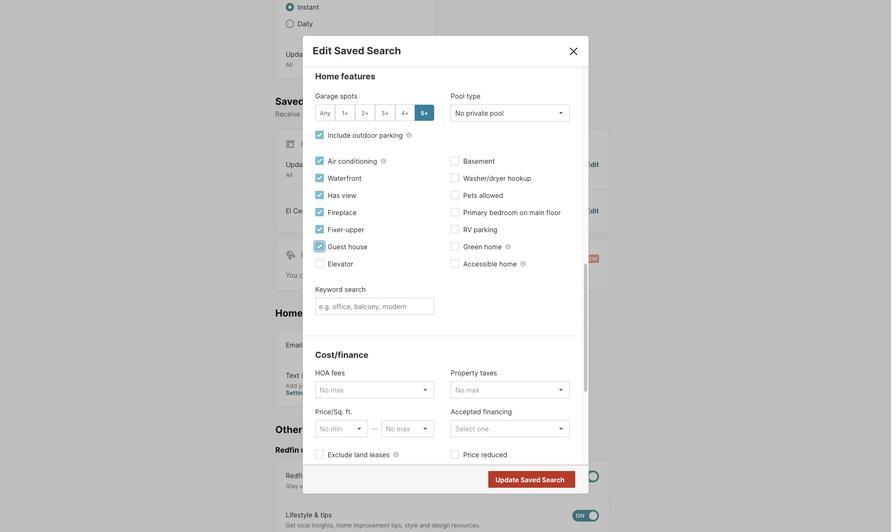 Task type: locate. For each thing, give the bounding box(es) containing it.
2 horizontal spatial on
[[520, 209, 528, 217]]

1 vertical spatial home
[[275, 307, 303, 319]]

edit
[[313, 45, 332, 57], [586, 161, 599, 169], [586, 207, 599, 215]]

to right up in the left of the page
[[308, 482, 314, 490]]

0 vertical spatial redfin
[[275, 446, 299, 455]]

(sms)
[[301, 371, 321, 380]]

emails down price/sq.
[[305, 424, 335, 436]]

home
[[484, 243, 502, 251], [499, 260, 517, 268], [336, 522, 352, 529]]

search inside button
[[542, 476, 565, 484]]

update saved search
[[496, 476, 565, 484]]

edit button
[[586, 160, 599, 179], [586, 206, 599, 216]]

1 horizontal spatial no
[[531, 476, 540, 485]]

1 vertical spatial search
[[345, 285, 366, 294]]

type
[[466, 92, 481, 100]]

1 vertical spatial search
[[542, 476, 565, 484]]

2 vertical spatial home
[[336, 522, 352, 529]]

parking
[[379, 131, 403, 140], [474, 226, 497, 234]]

types down for sale
[[311, 161, 329, 169]]

for
[[301, 140, 314, 149], [301, 251, 314, 259]]

searches up 'any' at left top
[[307, 95, 351, 107]]

home features
[[315, 72, 375, 82]]

update down the daily radio
[[286, 50, 309, 58]]

searches left while at the left
[[356, 271, 385, 279]]

1 vertical spatial home
[[499, 260, 517, 268]]

list box
[[451, 105, 570, 122], [315, 382, 434, 399], [451, 382, 570, 399], [315, 420, 368, 438], [381, 420, 434, 438], [451, 420, 570, 438]]

connect
[[501, 482, 524, 490]]

cerrito
[[293, 207, 315, 215]]

update
[[286, 50, 309, 58], [286, 161, 309, 169], [496, 476, 519, 484]]

include outdoor parking
[[328, 131, 403, 140]]

1 horizontal spatial emails
[[532, 207, 553, 215]]

home for home tours
[[275, 307, 303, 319]]

1 vertical spatial update types all
[[286, 161, 329, 179]]

update types all down for sale
[[286, 161, 329, 179]]

main
[[529, 209, 545, 217]]

0 horizontal spatial search
[[367, 45, 401, 57]]

1 horizontal spatial home
[[315, 72, 339, 82]]

1 vertical spatial all
[[286, 171, 293, 179]]

0 vertical spatial searches
[[307, 95, 351, 107]]

primary
[[463, 209, 488, 217]]

2 types from the top
[[311, 161, 329, 169]]

1 vertical spatial edit
[[586, 161, 599, 169]]

redfin inside redfin news stay up to date on redfin's tools and features, how to buy or sell a home, and connect with an agent.
[[286, 472, 306, 480]]

leases
[[370, 451, 390, 459]]

how
[[415, 482, 427, 490]]

home left tours
[[275, 307, 303, 319]]

3+ radio
[[375, 105, 395, 121]]

home for accessible home
[[499, 260, 517, 268]]

0 vertical spatial edit
[[313, 45, 332, 57]]

you can create saved searches while searching for
[[286, 271, 449, 279]]

1 vertical spatial edit button
[[586, 206, 599, 216]]

0 vertical spatial types
[[311, 50, 329, 58]]

garage spots
[[315, 92, 357, 100]]

2 all from the top
[[286, 171, 293, 179]]

1 horizontal spatial and
[[420, 522, 430, 529]]

search down you can create saved searches while searching for
[[345, 285, 366, 294]]

redfin up stay on the bottom left of page
[[286, 472, 306, 480]]

an
[[539, 482, 546, 490]]

1 vertical spatial searches
[[356, 271, 385, 279]]

0 vertical spatial no
[[521, 207, 531, 215]]

redfin for redfin updates
[[275, 446, 299, 455]]

search inside saved searches receive timely notifications based on your preferred search filters.
[[442, 110, 463, 118]]

on inside saved searches receive timely notifications based on your preferred search filters.
[[385, 110, 393, 118]]

0 vertical spatial parking
[[379, 131, 403, 140]]

1 for from the top
[[301, 140, 314, 149]]

price
[[463, 451, 479, 459]]

0 vertical spatial update types all
[[286, 50, 329, 68]]

improvement
[[354, 522, 390, 529]]

elevator
[[328, 260, 353, 268]]

green home
[[463, 243, 502, 251]]

edit inside dialog
[[313, 45, 332, 57]]

other
[[275, 424, 302, 436]]

0 vertical spatial search
[[367, 45, 401, 57]]

home right insights,
[[336, 522, 352, 529]]

and right 'tools'
[[377, 482, 387, 490]]

1 horizontal spatial search
[[442, 110, 463, 118]]

on left main
[[520, 209, 528, 217]]

for left sale at the top
[[301, 140, 314, 149]]

parking down 3+ option
[[379, 131, 403, 140]]

1 edit button from the top
[[586, 160, 599, 179]]

Instant radio
[[286, 3, 294, 11]]

results
[[542, 476, 564, 485]]

floor
[[546, 209, 561, 217]]

0 vertical spatial all
[[286, 61, 293, 68]]

0 horizontal spatial emails
[[305, 424, 335, 436]]

for left rent
[[301, 251, 314, 259]]

stay
[[286, 482, 298, 490]]

add
[[286, 382, 297, 389]]

option group
[[315, 105, 435, 121]]

home
[[315, 72, 339, 82], [275, 307, 303, 319]]

update types all down "daily"
[[286, 50, 329, 68]]

types down "daily"
[[311, 50, 329, 58]]

home inside edit saved search dialog
[[315, 72, 339, 82]]

on inside redfin news stay up to date on redfin's tools and features, how to buy or sell a home, and connect with an agent.
[[330, 482, 337, 490]]

all up the el
[[286, 171, 293, 179]]

on inside edit saved search dialog
[[520, 209, 528, 217]]

edit for edit button related to no emails
[[586, 207, 599, 215]]

0 horizontal spatial searches
[[307, 95, 351, 107]]

2 vertical spatial edit
[[586, 207, 599, 215]]

features
[[341, 72, 375, 82]]

no inside "no results" button
[[531, 476, 540, 485]]

1 horizontal spatial on
[[385, 110, 393, 118]]

on right date
[[330, 482, 337, 490]]

0 horizontal spatial your
[[299, 382, 311, 389]]

pool
[[451, 92, 465, 100]]

2 vertical spatial on
[[330, 482, 337, 490]]

all down the daily radio
[[286, 61, 293, 68]]

1 all from the top
[[286, 61, 293, 68]]

1 vertical spatial types
[[311, 161, 329, 169]]

a
[[466, 482, 469, 490]]

list box right —
[[381, 420, 434, 438]]

1 vertical spatial no
[[531, 476, 540, 485]]

0 vertical spatial for
[[301, 140, 314, 149]]

and right style
[[420, 522, 430, 529]]

1 vertical spatial on
[[520, 209, 528, 217]]

list box up ft.
[[315, 382, 434, 399]]

date
[[316, 482, 328, 490]]

search inside dialog
[[345, 285, 366, 294]]

and right 'home,'
[[489, 482, 500, 490]]

rv
[[463, 226, 472, 234]]

2 edit button from the top
[[586, 206, 599, 216]]

parking up 'green home'
[[474, 226, 497, 234]]

update types all
[[286, 50, 329, 68], [286, 161, 329, 179]]

0 vertical spatial search
[[442, 110, 463, 118]]

0 vertical spatial your
[[395, 110, 409, 118]]

option group containing any
[[315, 105, 435, 121]]

on right based
[[385, 110, 393, 118]]

keyword search
[[315, 285, 366, 294]]

searching
[[406, 271, 436, 279]]

2 for from the top
[[301, 251, 314, 259]]

redfin updates
[[275, 446, 331, 455]]

0 horizontal spatial no
[[521, 207, 531, 215]]

list box down financing
[[451, 420, 570, 438]]

0 horizontal spatial search
[[345, 285, 366, 294]]

3+
[[381, 109, 389, 116]]

list box up financing
[[451, 382, 570, 399]]

1 vertical spatial for
[[301, 251, 314, 259]]

test
[[317, 207, 330, 215]]

your right 3+
[[395, 110, 409, 118]]

redfin down other
[[275, 446, 299, 455]]

home right accessible at the right of page
[[499, 260, 517, 268]]

insights,
[[312, 522, 335, 529]]

None checkbox
[[399, 370, 425, 382], [572, 471, 599, 482], [572, 510, 599, 522], [399, 370, 425, 382], [572, 471, 599, 482], [572, 510, 599, 522]]

edit saved search dialog
[[303, 36, 588, 494]]

0 vertical spatial edit button
[[586, 160, 599, 179]]

1 vertical spatial emails
[[305, 424, 335, 436]]

your
[[395, 110, 409, 118], [299, 382, 311, 389]]

1 horizontal spatial searches
[[356, 271, 385, 279]]

other emails
[[275, 424, 335, 436]]

0 horizontal spatial home
[[275, 307, 303, 319]]

searches inside saved searches receive timely notifications based on your preferred search filters.
[[307, 95, 351, 107]]

outdoor
[[353, 131, 377, 140]]

no results
[[531, 476, 564, 485]]

price reduced
[[463, 451, 507, 459]]

all
[[286, 61, 293, 68], [286, 171, 293, 179]]

exclude land leases
[[328, 451, 390, 459]]

agent.
[[547, 482, 565, 490]]

price/sq. ft.
[[315, 408, 352, 416]]

list box down type
[[451, 105, 570, 122]]

1 horizontal spatial your
[[395, 110, 409, 118]]

lifestyle
[[286, 511, 312, 519]]

any
[[320, 109, 330, 116]]

0 vertical spatial emails
[[532, 207, 553, 215]]

update down for sale
[[286, 161, 309, 169]]

update left with
[[496, 476, 519, 484]]

e.g. office, balcony, modern text field
[[319, 303, 430, 311]]

your up settings
[[299, 382, 311, 389]]

search down pool
[[442, 110, 463, 118]]

fixer-upper
[[328, 226, 364, 234]]

on for news
[[330, 482, 337, 490]]

edit saved search element
[[313, 45, 558, 57]]

0 vertical spatial home
[[484, 243, 502, 251]]

fixer-
[[328, 226, 346, 234]]

or
[[447, 482, 453, 490]]

1 horizontal spatial to
[[428, 482, 434, 490]]

home up "accessible home" at the right of page
[[484, 243, 502, 251]]

0 vertical spatial home
[[315, 72, 339, 82]]

search
[[367, 45, 401, 57], [542, 476, 565, 484]]

saved inside button
[[521, 476, 541, 484]]

taxes
[[480, 369, 497, 377]]

0 horizontal spatial to
[[308, 482, 314, 490]]

include
[[328, 131, 351, 140]]

1 vertical spatial parking
[[474, 226, 497, 234]]

1 to from the left
[[308, 482, 314, 490]]

redfin
[[275, 446, 299, 455], [286, 472, 306, 480]]

primary bedroom on main floor
[[463, 209, 561, 217]]

hookup
[[508, 174, 531, 183]]

and inside lifestyle & tips get local insights, home improvement tips, style and design resources.
[[420, 522, 430, 529]]

washer/dryer
[[463, 174, 506, 183]]

list box for property taxes
[[451, 382, 570, 399]]

home for green home
[[484, 243, 502, 251]]

pets allowed
[[463, 191, 503, 200]]

1 horizontal spatial search
[[542, 476, 565, 484]]

home up "garage"
[[315, 72, 339, 82]]

1 horizontal spatial parking
[[474, 226, 497, 234]]

emails right bedroom
[[532, 207, 553, 215]]

searches
[[307, 95, 351, 107], [356, 271, 385, 279]]

search
[[442, 110, 463, 118], [345, 285, 366, 294]]

0 vertical spatial on
[[385, 110, 393, 118]]

2 update types all from the top
[[286, 161, 329, 179]]

saved searches receive timely notifications based on your preferred search filters.
[[275, 95, 485, 118]]

0 horizontal spatial on
[[330, 482, 337, 490]]

to left buy
[[428, 482, 434, 490]]

update inside button
[[496, 476, 519, 484]]

redfin for redfin news stay up to date on redfin's tools and features, how to buy or sell a home, and connect with an agent.
[[286, 472, 306, 480]]

2 vertical spatial update
[[496, 476, 519, 484]]

1 vertical spatial redfin
[[286, 472, 306, 480]]



Task type: vqa. For each thing, say whether or not it's contained in the screenshot.
List Box
yes



Task type: describe. For each thing, give the bounding box(es) containing it.
ft.
[[346, 408, 352, 416]]

home,
[[471, 482, 488, 490]]

financing
[[483, 408, 512, 416]]

conditioning
[[338, 157, 377, 166]]

allowed
[[479, 191, 503, 200]]

for
[[438, 271, 447, 279]]

edit for edit saved search
[[313, 45, 332, 57]]

tips
[[320, 511, 332, 519]]

4+ radio
[[395, 105, 415, 121]]

add your phone number in
[[286, 382, 361, 389]]

list box for accepted financing
[[451, 420, 570, 438]]

while
[[387, 271, 404, 279]]

saved inside saved searches receive timely notifications based on your preferred search filters.
[[275, 95, 304, 107]]

house
[[348, 243, 368, 251]]

redfin news stay up to date on redfin's tools and features, how to buy or sell a home, and connect with an agent.
[[286, 472, 565, 490]]

rv parking
[[463, 226, 497, 234]]

keyword
[[315, 285, 343, 294]]

&
[[314, 511, 319, 519]]

up
[[300, 482, 307, 490]]

exclude
[[328, 451, 352, 459]]

el cerrito test 1
[[286, 207, 335, 215]]

basement
[[463, 157, 495, 166]]

rent
[[316, 251, 334, 259]]

reduced
[[481, 451, 507, 459]]

sale
[[316, 140, 333, 149]]

based
[[364, 110, 383, 118]]

for rent
[[301, 251, 334, 259]]

text (sms)
[[286, 371, 321, 380]]

price/sq.
[[315, 408, 344, 416]]

green
[[463, 243, 482, 251]]

tools
[[362, 482, 375, 490]]

on for searches
[[385, 110, 393, 118]]

spots
[[340, 92, 357, 100]]

Daily radio
[[286, 20, 294, 28]]

2 horizontal spatial and
[[489, 482, 500, 490]]

create
[[313, 271, 333, 279]]

tours
[[305, 307, 330, 319]]

update saved search button
[[488, 471, 575, 488]]

cost/finance
[[315, 350, 368, 360]]

no results button
[[521, 472, 574, 489]]

no for no results
[[531, 476, 540, 485]]

home for home features
[[315, 72, 339, 82]]

fireplace
[[328, 209, 357, 217]]

0 horizontal spatial parking
[[379, 131, 403, 140]]

local
[[297, 522, 310, 529]]

upper
[[346, 226, 364, 234]]

—
[[372, 425, 378, 432]]

buy
[[436, 482, 446, 490]]

pool type
[[451, 92, 481, 100]]

design
[[432, 522, 450, 529]]

0 vertical spatial update
[[286, 50, 309, 58]]

has
[[328, 191, 340, 200]]

option group inside edit saved search dialog
[[315, 105, 435, 121]]

settings
[[286, 389, 310, 397]]

waterfront
[[328, 174, 362, 183]]

edit for edit button associated with update types
[[586, 161, 599, 169]]

no for no emails
[[521, 207, 531, 215]]

in
[[354, 382, 359, 389]]

lifestyle & tips get local insights, home improvement tips, style and design resources.
[[286, 511, 481, 529]]

list box for pool type
[[451, 105, 570, 122]]

pets
[[463, 191, 477, 200]]

1 types from the top
[[311, 50, 329, 58]]

air
[[328, 157, 336, 166]]

1 vertical spatial update
[[286, 161, 309, 169]]

phone
[[312, 382, 330, 389]]

for for for rent
[[301, 251, 314, 259]]

no emails
[[521, 207, 553, 215]]

notifications
[[323, 110, 362, 118]]

el
[[286, 207, 291, 215]]

2+ radio
[[355, 105, 375, 121]]

1+
[[342, 109, 348, 116]]

land
[[354, 451, 368, 459]]

account
[[361, 382, 385, 389]]

timely
[[302, 110, 321, 118]]

account settings
[[286, 382, 385, 397]]

washer/dryer hookup
[[463, 174, 531, 183]]

your inside saved searches receive timely notifications based on your preferred search filters.
[[395, 110, 409, 118]]

filters.
[[465, 110, 485, 118]]

list box for hoa fees
[[315, 382, 434, 399]]

accessible
[[463, 260, 497, 268]]

style
[[405, 522, 418, 529]]

edit saved search
[[313, 45, 401, 57]]

search for update saved search
[[542, 476, 565, 484]]

emails for no emails
[[532, 207, 553, 215]]

receive
[[275, 110, 300, 118]]

1
[[332, 207, 335, 215]]

5+
[[421, 109, 428, 116]]

view
[[342, 191, 356, 200]]

2 to from the left
[[428, 482, 434, 490]]

Any radio
[[315, 105, 335, 121]]

1+ radio
[[335, 105, 355, 121]]

number
[[331, 382, 353, 389]]

bedroom
[[489, 209, 518, 217]]

news
[[308, 472, 325, 480]]

emails for other emails
[[305, 424, 335, 436]]

property
[[451, 369, 478, 377]]

1 update types all from the top
[[286, 50, 329, 68]]

search for edit saved search
[[367, 45, 401, 57]]

5+ radio
[[415, 105, 435, 121]]

email
[[286, 341, 303, 349]]

sell
[[455, 482, 464, 490]]

list box down ft.
[[315, 420, 368, 438]]

fees
[[331, 369, 345, 377]]

redfin's
[[338, 482, 360, 490]]

home inside lifestyle & tips get local insights, home improvement tips, style and design resources.
[[336, 522, 352, 529]]

edit button for update types
[[586, 160, 599, 179]]

resources.
[[452, 522, 481, 529]]

0 horizontal spatial and
[[377, 482, 387, 490]]

edit button for no emails
[[586, 206, 599, 216]]

2+
[[361, 109, 369, 116]]

guest
[[328, 243, 346, 251]]

garage
[[315, 92, 338, 100]]

accepted
[[451, 408, 481, 416]]

for for for sale
[[301, 140, 314, 149]]

with
[[525, 482, 537, 490]]

1 vertical spatial your
[[299, 382, 311, 389]]

can
[[299, 271, 311, 279]]



